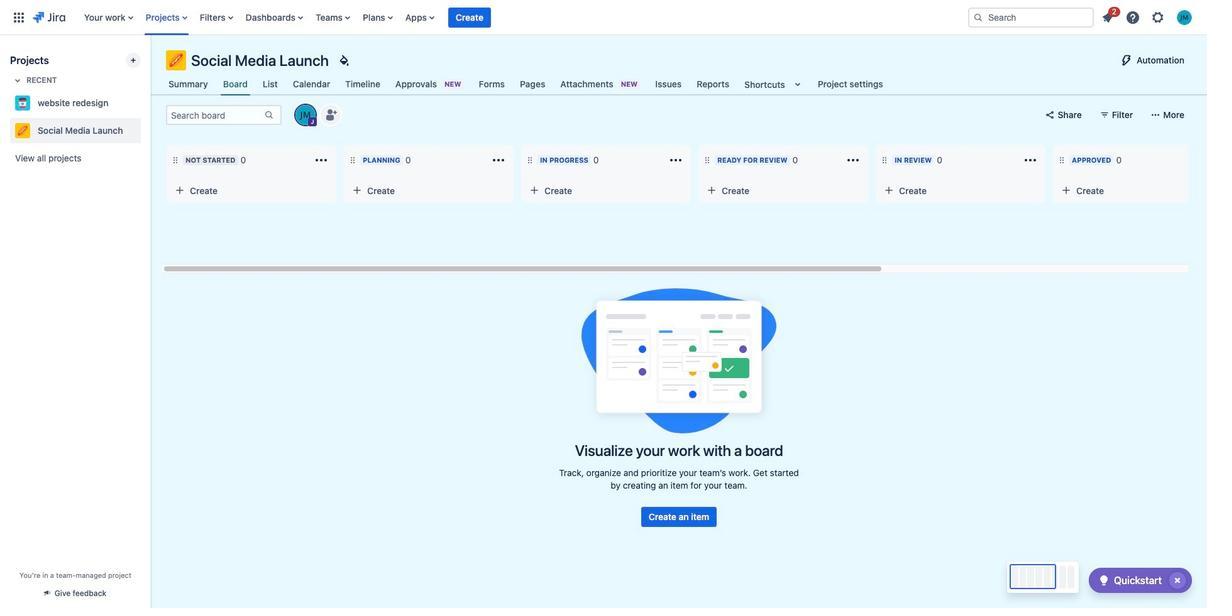 Task type: vqa. For each thing, say whether or not it's contained in the screenshot.
primary element
yes



Task type: locate. For each thing, give the bounding box(es) containing it.
column actions menu image
[[314, 153, 329, 168], [846, 153, 861, 168]]

1 horizontal spatial collapse image
[[1181, 153, 1196, 168]]

0 horizontal spatial collapse image
[[1003, 153, 1018, 168]]

collapse image
[[1003, 153, 1018, 168], [1181, 153, 1196, 168]]

appswitcher icon image
[[11, 10, 26, 25]]

2 collapse image from the left
[[1181, 153, 1196, 168]]

search image
[[974, 12, 984, 22]]

1 horizontal spatial list item
[[1097, 5, 1121, 27]]

Search field
[[969, 7, 1094, 27]]

check image
[[1097, 574, 1112, 589]]

1 collapse image from the left
[[1003, 153, 1018, 168]]

banner
[[0, 0, 1208, 35]]

2 column actions menu image from the left
[[846, 153, 861, 168]]

jira image
[[33, 10, 65, 25], [33, 10, 65, 25]]

column actions menu image
[[491, 153, 506, 168], [1023, 153, 1038, 168]]

Search board text field
[[167, 106, 263, 124]]

0 horizontal spatial column actions menu image
[[314, 153, 329, 168]]

list
[[78, 0, 959, 35], [1097, 5, 1200, 29]]

1 horizontal spatial column actions menu image
[[846, 153, 861, 168]]

1 horizontal spatial column actions menu image
[[1023, 153, 1038, 168]]

add to starred image
[[137, 96, 152, 111]]

notifications image
[[1101, 10, 1116, 25]]

create project image
[[128, 55, 138, 65]]

0 horizontal spatial column actions menu image
[[491, 153, 506, 168]]

list item
[[448, 0, 491, 35], [1097, 5, 1121, 27]]

0 horizontal spatial list item
[[448, 0, 491, 35]]

1 horizontal spatial list
[[1097, 5, 1200, 29]]

1 column actions menu image from the left
[[491, 153, 506, 168]]

tab list
[[158, 73, 894, 96]]

None search field
[[969, 7, 1094, 27]]



Task type: describe. For each thing, give the bounding box(es) containing it.
your profile and settings image
[[1177, 10, 1193, 25]]

add people image
[[323, 108, 338, 123]]

add to starred image
[[137, 123, 152, 138]]

0 horizontal spatial list
[[78, 0, 959, 35]]

set project background image
[[337, 53, 352, 68]]

collapse recent projects image
[[10, 73, 25, 88]]

help image
[[1126, 10, 1141, 25]]

settings image
[[1151, 10, 1166, 25]]

1 column actions menu image from the left
[[314, 153, 329, 168]]

dismiss quickstart image
[[1168, 571, 1188, 591]]

automation image
[[1120, 53, 1135, 68]]

sidebar navigation image
[[137, 50, 165, 75]]

2 column actions menu image from the left
[[1023, 153, 1038, 168]]

primary element
[[8, 0, 959, 35]]



